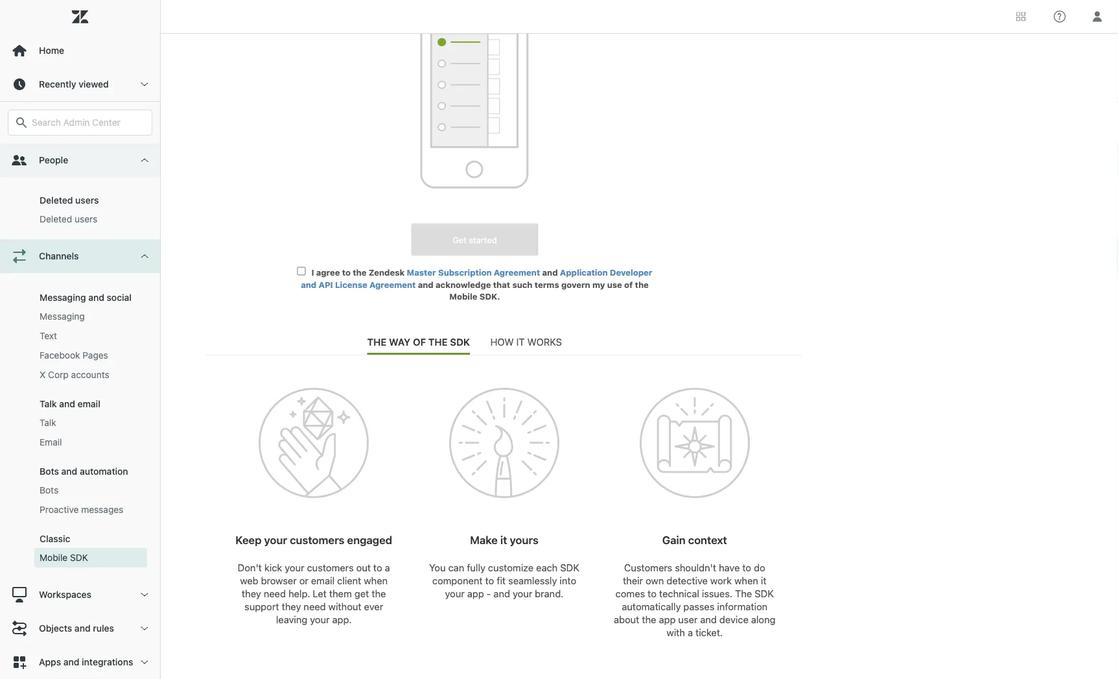 Task type: locate. For each thing, give the bounding box(es) containing it.
deleted users link
[[34, 210, 147, 229]]

bots for bots and automation
[[40, 466, 59, 477]]

bots and automation
[[40, 466, 128, 477]]

messaging up messaging element
[[40, 292, 86, 303]]

messaging for messaging
[[40, 311, 85, 322]]

deleted up channels
[[40, 214, 72, 224]]

tree containing import organizations
[[0, 0, 160, 679]]

1 vertical spatial messaging
[[40, 311, 85, 322]]

users down organizations
[[87, 166, 110, 176]]

and right apps
[[63, 657, 79, 667]]

1 vertical spatial users
[[75, 195, 99, 206]]

and inside apps and integrations dropdown button
[[63, 657, 79, 667]]

users
[[87, 166, 110, 176], [75, 195, 99, 206], [75, 214, 97, 224]]

users up "channels" dropdown button
[[75, 214, 97, 224]]

talk up talk element
[[40, 399, 57, 409]]

deleted users inside "link"
[[40, 214, 97, 224]]

users for the deleted users element within 'deleted users' "link"
[[75, 214, 97, 224]]

delete end users element
[[40, 165, 110, 178]]

users for first the deleted users element from the top of the people group
[[75, 195, 99, 206]]

bots link
[[34, 481, 147, 500]]

talk link
[[34, 413, 147, 433]]

people
[[39, 155, 68, 165]]

talk
[[40, 399, 57, 409], [40, 417, 56, 428]]

2 messaging from the top
[[40, 311, 85, 322]]

email
[[40, 437, 62, 448]]

rules
[[93, 623, 114, 634]]

objects and rules
[[39, 623, 114, 634]]

talk and email
[[40, 399, 100, 409]]

2 deleted users from the top
[[40, 214, 97, 224]]

1 deleted users element from the top
[[40, 195, 99, 206]]

recently viewed button
[[0, 67, 160, 101]]

1 bots from the top
[[40, 466, 59, 477]]

mobile sdk
[[40, 552, 88, 563]]

user menu image
[[1090, 8, 1107, 25]]

deleted users up 'deleted users' "link" on the left of the page
[[40, 195, 99, 206]]

Search Admin Center field
[[32, 117, 144, 128]]

0 vertical spatial messaging
[[40, 292, 86, 303]]

deleted users element up channels
[[40, 213, 97, 226]]

end
[[69, 166, 85, 176]]

deleted users element
[[40, 195, 99, 206], [40, 213, 97, 226]]

2 talk from the top
[[40, 417, 56, 428]]

import
[[40, 146, 67, 157]]

0 vertical spatial bots
[[40, 466, 59, 477]]

deleted users element inside 'deleted users' "link"
[[40, 213, 97, 226]]

sdk
[[70, 552, 88, 563]]

tree
[[0, 0, 160, 679]]

email link
[[34, 433, 147, 452]]

messaging up text
[[40, 311, 85, 322]]

zendesk products image
[[1017, 12, 1026, 21]]

tree item containing channels
[[0, 239, 160, 578]]

1 deleted users from the top
[[40, 195, 99, 206]]

and inside objects and rules dropdown button
[[75, 623, 91, 634]]

users inside "link"
[[75, 214, 97, 224]]

import organizations element
[[40, 145, 126, 158]]

bots
[[40, 466, 59, 477], [40, 485, 58, 496]]

x corp accounts link
[[34, 365, 147, 385]]

1 deleted from the top
[[40, 195, 73, 206]]

2 deleted from the top
[[40, 214, 72, 224]]

home
[[39, 45, 64, 56]]

2 deleted users element from the top
[[40, 213, 97, 226]]

messaging and social element
[[40, 292, 132, 303]]

users up 'deleted users' "link" on the left of the page
[[75, 195, 99, 206]]

and up messaging link
[[88, 292, 104, 303]]

0 vertical spatial deleted
[[40, 195, 73, 206]]

and for bots
[[61, 466, 77, 477]]

1 vertical spatial deleted users element
[[40, 213, 97, 226]]

x
[[40, 369, 46, 380]]

0 vertical spatial deleted users element
[[40, 195, 99, 206]]

2 bots from the top
[[40, 485, 58, 496]]

and
[[88, 292, 104, 303], [59, 399, 75, 409], [61, 466, 77, 477], [75, 623, 91, 634], [63, 657, 79, 667]]

talk up email
[[40, 417, 56, 428]]

primary element
[[0, 0, 161, 679]]

deleted users up channels
[[40, 214, 97, 224]]

tree item
[[0, 0, 160, 239], [0, 239, 160, 578]]

2 tree item from the top
[[0, 239, 160, 578]]

0 vertical spatial users
[[87, 166, 110, 176]]

0 vertical spatial deleted users
[[40, 195, 99, 206]]

1 vertical spatial bots
[[40, 485, 58, 496]]

x corp accounts element
[[40, 368, 109, 381]]

2 vertical spatial users
[[75, 214, 97, 224]]

and up bots link at left bottom
[[61, 466, 77, 477]]

1 vertical spatial deleted users
[[40, 214, 97, 224]]

bots for bots
[[40, 485, 58, 496]]

integrations
[[82, 657, 133, 667]]

deleted
[[40, 195, 73, 206], [40, 214, 72, 224]]

accounts
[[71, 369, 109, 380]]

recently
[[39, 79, 76, 90]]

corp
[[48, 369, 69, 380]]

proactive
[[40, 504, 79, 515]]

proactive messages element
[[40, 503, 123, 516]]

bots up bots element
[[40, 466, 59, 477]]

delete end users
[[40, 166, 110, 176]]

messages
[[81, 504, 123, 515]]

mobile sdk link
[[34, 548, 147, 568]]

0 vertical spatial talk
[[40, 399, 57, 409]]

and for messaging
[[88, 292, 104, 303]]

1 talk from the top
[[40, 399, 57, 409]]

and left email
[[59, 399, 75, 409]]

deleted down delete
[[40, 195, 73, 206]]

1 tree item from the top
[[0, 0, 160, 239]]

1 messaging from the top
[[40, 292, 86, 303]]

deleted users for first the deleted users element from the top of the people group
[[40, 195, 99, 206]]

and left rules
[[75, 623, 91, 634]]

deleted users
[[40, 195, 99, 206], [40, 214, 97, 224]]

tree item containing import organizations
[[0, 0, 160, 239]]

None search field
[[1, 110, 159, 136]]

1 vertical spatial deleted
[[40, 214, 72, 224]]

bots up proactive
[[40, 485, 58, 496]]

deleted users element up 'deleted users' "link" on the left of the page
[[40, 195, 99, 206]]

viewed
[[79, 79, 109, 90]]

recently viewed
[[39, 79, 109, 90]]

messaging element
[[40, 310, 85, 323]]

1 vertical spatial talk
[[40, 417, 56, 428]]

messaging
[[40, 292, 86, 303], [40, 311, 85, 322]]



Task type: vqa. For each thing, say whether or not it's contained in the screenshot.
'API' inside the the Conversations API element
no



Task type: describe. For each thing, give the bounding box(es) containing it.
facebook pages
[[40, 350, 108, 361]]

delete end users link
[[34, 162, 147, 181]]

workspaces
[[39, 589, 91, 600]]

facebook pages element
[[40, 349, 108, 362]]

and for talk
[[59, 399, 75, 409]]

text
[[40, 330, 57, 341]]

proactive messages link
[[34, 500, 147, 520]]

organizations
[[70, 146, 126, 157]]

talk element
[[40, 416, 56, 429]]

and for objects
[[75, 623, 91, 634]]

email element
[[40, 436, 62, 449]]

objects and rules button
[[0, 612, 160, 645]]

apps
[[39, 657, 61, 667]]

text element
[[40, 329, 57, 342]]

apps and integrations
[[39, 657, 133, 667]]

pages
[[83, 350, 108, 361]]

text link
[[34, 326, 147, 346]]

home button
[[0, 34, 160, 67]]

mobile sdk element
[[40, 551, 88, 564]]

import organizations link
[[34, 142, 147, 162]]

channels button
[[0, 239, 160, 273]]

social
[[107, 292, 132, 303]]

messaging link
[[34, 307, 147, 326]]

proactive messages
[[40, 504, 123, 515]]

classic
[[40, 533, 70, 544]]

workspaces button
[[0, 578, 160, 612]]

and for apps
[[63, 657, 79, 667]]

delete
[[40, 166, 67, 176]]

deleted users for the deleted users element within 'deleted users' "link"
[[40, 214, 97, 224]]

apps and integrations button
[[0, 645, 160, 679]]

talk for talk
[[40, 417, 56, 428]]

facebook
[[40, 350, 80, 361]]

talk for talk and email
[[40, 399, 57, 409]]

none search field inside primary element
[[1, 110, 159, 136]]

messaging for messaging and social
[[40, 292, 86, 303]]

bots and automation element
[[40, 466, 128, 477]]

import organizations
[[40, 146, 126, 157]]

email
[[78, 399, 100, 409]]

facebook pages link
[[34, 346, 147, 365]]

people button
[[0, 143, 160, 177]]

x corp accounts
[[40, 369, 109, 380]]

automation
[[80, 466, 128, 477]]

channels
[[39, 251, 79, 261]]

talk and email element
[[40, 399, 100, 409]]

bots element
[[40, 484, 58, 497]]

messaging and social
[[40, 292, 132, 303]]

channels group
[[0, 273, 160, 578]]

mobile
[[40, 552, 68, 563]]

help image
[[1055, 11, 1066, 22]]

classic element
[[40, 533, 70, 544]]

people group
[[0, 0, 160, 239]]

deleted inside "link"
[[40, 214, 72, 224]]

objects
[[39, 623, 72, 634]]



